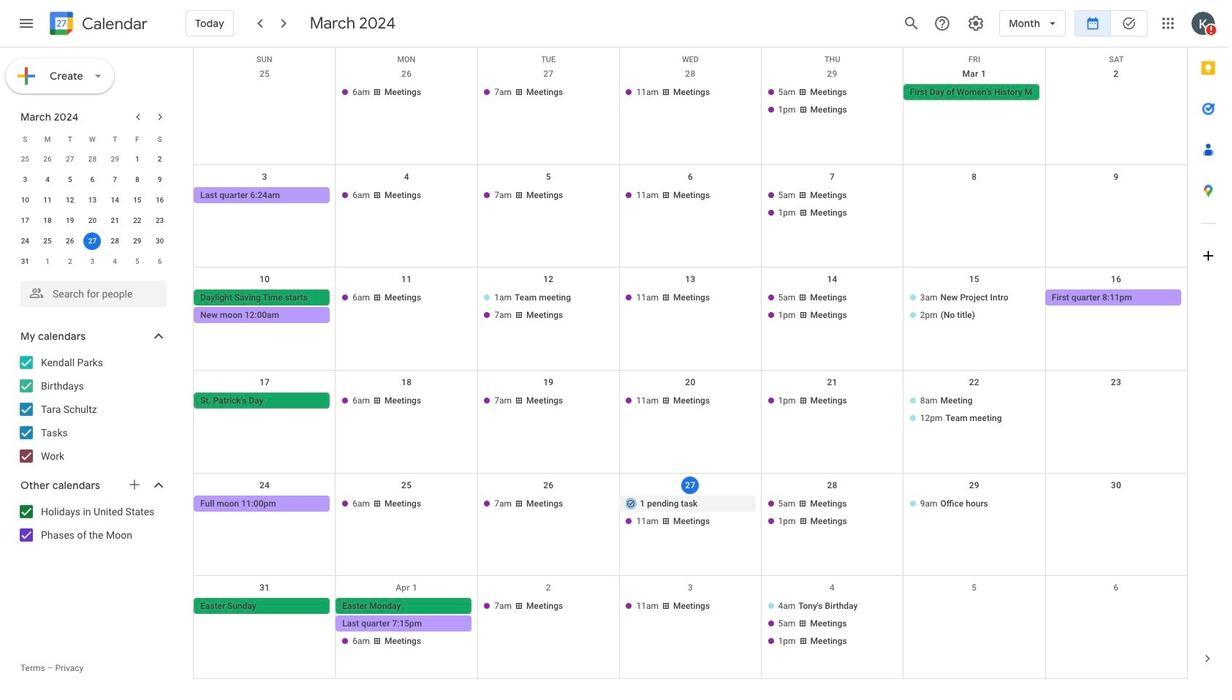 Task type: locate. For each thing, give the bounding box(es) containing it.
15 element
[[129, 192, 146, 209]]

13 element
[[84, 192, 101, 209]]

21 element
[[106, 212, 124, 230]]

cell inside 'march 2024' grid
[[81, 231, 104, 252]]

23 element
[[151, 212, 169, 230]]

28 element
[[106, 233, 124, 250]]

22 element
[[129, 212, 146, 230]]

12 element
[[61, 192, 79, 209]]

april 2 element
[[61, 253, 79, 271]]

9 element
[[151, 171, 169, 189]]

tab list
[[1189, 48, 1229, 639]]

april 1 element
[[39, 253, 56, 271]]

cell
[[194, 84, 336, 119], [762, 84, 904, 119], [762, 187, 904, 222], [904, 187, 1046, 222], [81, 231, 104, 252], [194, 290, 336, 325], [478, 290, 620, 325], [762, 290, 904, 325], [904, 290, 1046, 325], [904, 393, 1046, 428], [620, 496, 762, 531], [762, 496, 904, 531], [336, 599, 478, 651], [762, 599, 904, 651], [904, 599, 1046, 651]]

18 element
[[39, 212, 56, 230]]

february 28 element
[[84, 151, 101, 168]]

add other calendars image
[[127, 478, 142, 492]]

row group
[[14, 149, 171, 272]]

8 element
[[129, 171, 146, 189]]

24 element
[[16, 233, 34, 250]]

march 2024 grid
[[14, 129, 171, 272]]

17 element
[[16, 212, 34, 230]]

february 25 element
[[16, 151, 34, 168]]

heading
[[79, 15, 148, 33]]

calendar element
[[47, 9, 148, 41]]

grid
[[193, 48, 1188, 679]]

row
[[194, 48, 1188, 64], [194, 62, 1188, 165], [14, 129, 171, 149], [14, 149, 171, 170], [194, 165, 1188, 268], [14, 170, 171, 190], [14, 190, 171, 211], [14, 211, 171, 231], [14, 231, 171, 252], [14, 252, 171, 272], [194, 268, 1188, 371], [194, 371, 1188, 474], [194, 474, 1188, 577], [194, 577, 1188, 679]]

26 element
[[61, 233, 79, 250]]

10 element
[[16, 192, 34, 209]]

None search field
[[0, 275, 181, 307]]

other calendars list
[[3, 500, 181, 547]]

29 element
[[129, 233, 146, 250]]

27, today element
[[84, 233, 101, 250]]

1 element
[[129, 151, 146, 168]]



Task type: describe. For each thing, give the bounding box(es) containing it.
31 element
[[16, 253, 34, 271]]

my calendars list
[[3, 351, 181, 468]]

3 element
[[16, 171, 34, 189]]

6 element
[[84, 171, 101, 189]]

february 26 element
[[39, 151, 56, 168]]

settings menu image
[[968, 15, 985, 32]]

april 6 element
[[151, 253, 169, 271]]

4 element
[[39, 171, 56, 189]]

25 element
[[39, 233, 56, 250]]

april 5 element
[[129, 253, 146, 271]]

Search for people text field
[[29, 281, 158, 307]]

main drawer image
[[18, 15, 35, 32]]

february 29 element
[[106, 151, 124, 168]]

20 element
[[84, 212, 101, 230]]

30 element
[[151, 233, 169, 250]]

7 element
[[106, 171, 124, 189]]

16 element
[[151, 192, 169, 209]]

april 4 element
[[106, 253, 124, 271]]

19 element
[[61, 212, 79, 230]]

2 element
[[151, 151, 169, 168]]

heading inside calendar element
[[79, 15, 148, 33]]

february 27 element
[[61, 151, 79, 168]]

14 element
[[106, 192, 124, 209]]

11 element
[[39, 192, 56, 209]]

5 element
[[61, 171, 79, 189]]

april 3 element
[[84, 253, 101, 271]]



Task type: vqa. For each thing, say whether or not it's contained in the screenshot.
April 6 element
yes



